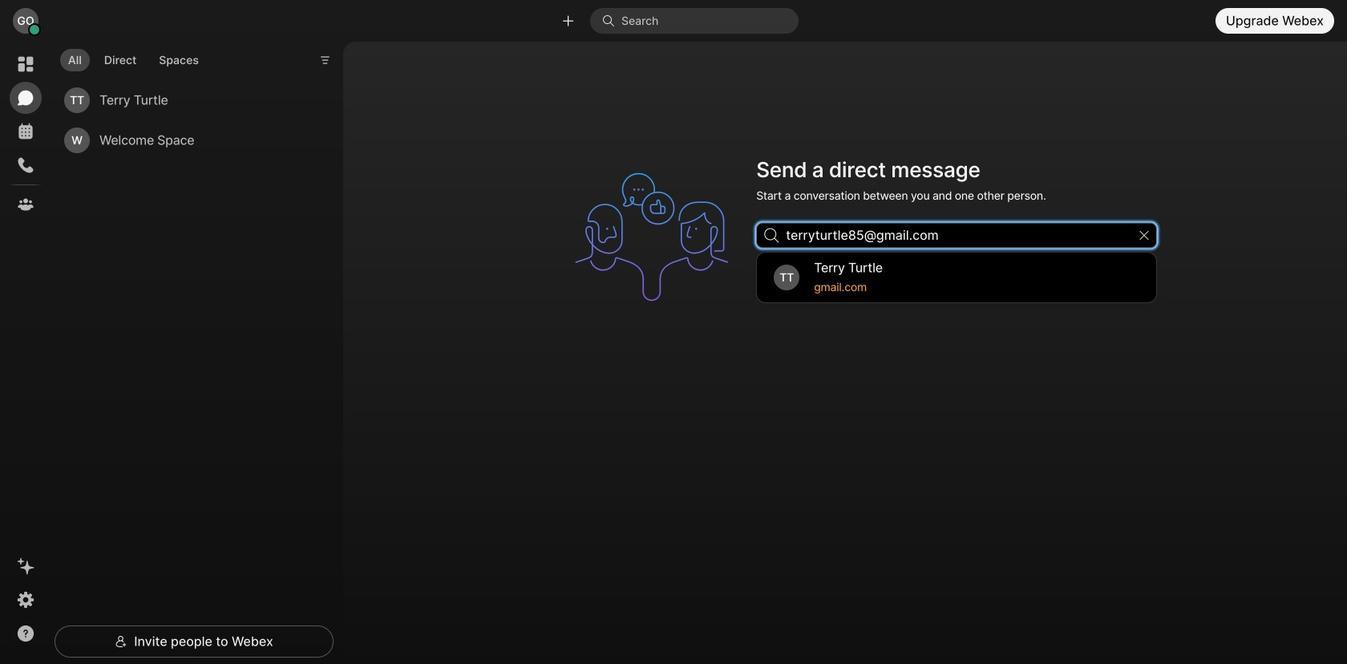 Task type: vqa. For each thing, say whether or not it's contained in the screenshot.
search_18 image
yes



Task type: locate. For each thing, give the bounding box(es) containing it.
Add people by name or email text field
[[757, 223, 1158, 248]]

1 vertical spatial terry turtle list item
[[761, 257, 1153, 299]]

webex tab list
[[10, 48, 42, 221]]

0 horizontal spatial terry turtle list item
[[58, 80, 321, 120]]

0 vertical spatial terry turtle list item
[[58, 80, 321, 120]]

tab list
[[56, 39, 211, 76]]

1 horizontal spatial terry turtle list item
[[761, 257, 1153, 299]]

terry turtle list item
[[58, 80, 321, 120], [761, 257, 1153, 299]]

navigation
[[0, 42, 51, 664]]



Task type: describe. For each thing, give the bounding box(es) containing it.
start a conversation between you and one other person. image
[[567, 152, 747, 322]]

search_18 image
[[765, 228, 779, 243]]

welcome space list item
[[58, 120, 321, 160]]



